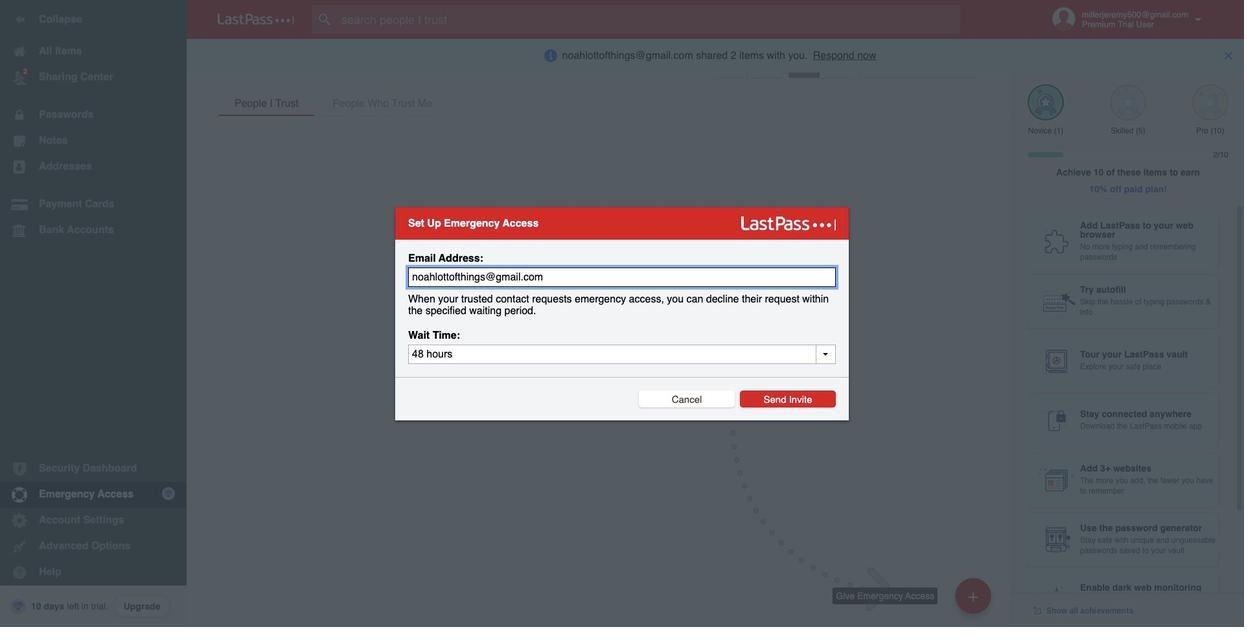 Task type: locate. For each thing, give the bounding box(es) containing it.
None text field
[[408, 267, 836, 287]]

dialog
[[395, 207, 849, 420]]

search people I trust text field
[[312, 5, 986, 34]]

Search search field
[[312, 5, 986, 34]]

new item navigation
[[730, 430, 1012, 627]]

main navigation navigation
[[0, 0, 187, 627]]



Task type: vqa. For each thing, say whether or not it's contained in the screenshot.
the Vault options navigation
yes



Task type: describe. For each thing, give the bounding box(es) containing it.
vault options navigation
[[187, 39, 1012, 78]]

lastpass image
[[218, 14, 294, 25]]



